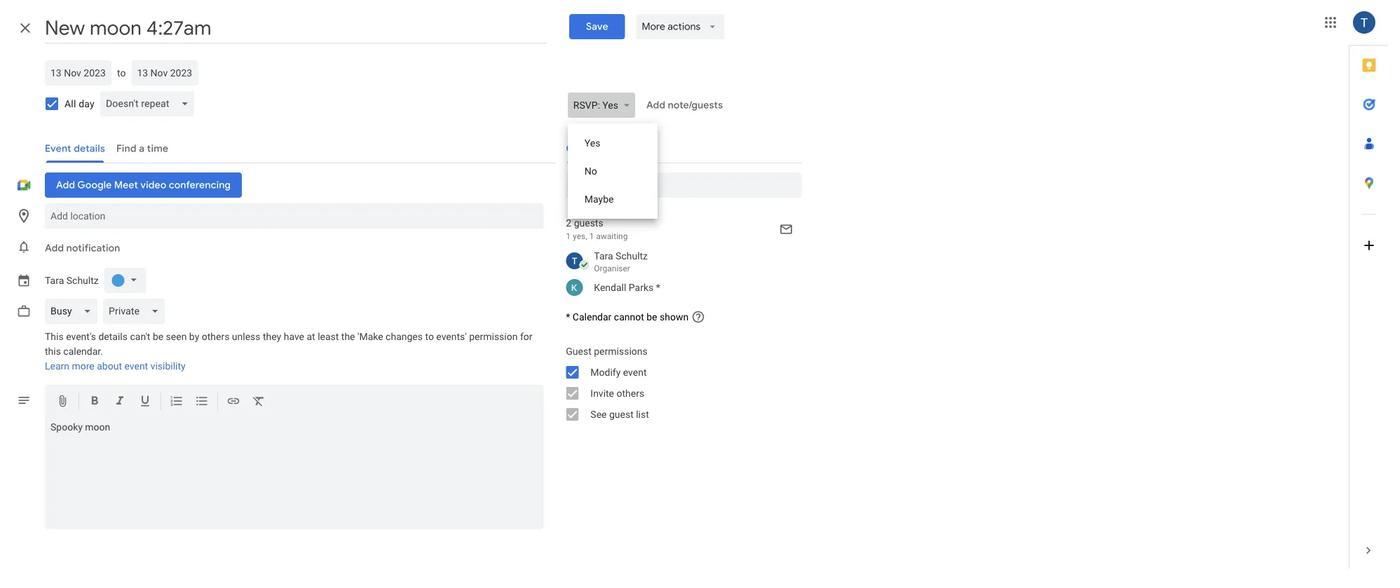 Task type: locate. For each thing, give the bounding box(es) containing it.
schultz for tara schultz organiser
[[616, 250, 648, 262]]

tab list
[[1350, 46, 1388, 531]]

1 vertical spatial add
[[45, 242, 64, 255]]

shown
[[660, 311, 689, 323]]

to left events'
[[425, 331, 434, 343]]

0 horizontal spatial yes
[[585, 137, 601, 149]]

yes up no
[[585, 137, 601, 149]]

event right the about in the bottom of the page
[[124, 360, 148, 372]]

1 right yes,
[[589, 231, 594, 241]]

tara
[[594, 250, 613, 262], [45, 275, 64, 286]]

invite
[[591, 387, 614, 399]]

0 vertical spatial *
[[656, 282, 660, 293]]

tara for tara schultz organiser
[[594, 250, 613, 262]]

0 vertical spatial others
[[202, 331, 230, 343]]

others right by in the left bottom of the page
[[202, 331, 230, 343]]

* calendar cannot be shown
[[566, 311, 689, 323]]

rsvp: yes
[[573, 99, 618, 111]]

0 vertical spatial yes
[[603, 99, 618, 111]]

0 vertical spatial to
[[117, 67, 126, 79]]

1 vertical spatial to
[[425, 331, 434, 343]]

schultz up organiser on the top
[[616, 250, 648, 262]]

0 horizontal spatial event
[[124, 360, 148, 372]]

modify event
[[591, 366, 647, 378]]

event inside 'this event's details can't be seen by others unless they have at least the 'make changes to events' permission for this calendar. learn more about event visibility'
[[124, 360, 148, 372]]

others up guest
[[617, 387, 644, 399]]

cannot
[[614, 311, 644, 323]]

0 horizontal spatial 1
[[566, 231, 571, 241]]

events'
[[436, 331, 467, 343]]

add left "note/guests"
[[646, 99, 666, 111]]

least
[[318, 331, 339, 343]]

kendall parks *
[[594, 282, 660, 293]]

1 vertical spatial others
[[617, 387, 644, 399]]

tara up organiser on the top
[[594, 250, 613, 262]]

0 horizontal spatial add
[[45, 242, 64, 255]]

this
[[45, 346, 61, 357]]

0 horizontal spatial to
[[117, 67, 126, 79]]

modify
[[591, 366, 621, 378]]

add up tara schultz
[[45, 242, 64, 255]]

schultz
[[616, 250, 648, 262], [66, 275, 99, 286]]

bold image
[[88, 394, 102, 411]]

group
[[555, 341, 802, 425]]

*
[[656, 282, 660, 293], [566, 311, 570, 323]]

1 horizontal spatial add
[[646, 99, 666, 111]]

others
[[202, 331, 230, 343], [617, 387, 644, 399]]

* inside kendall parks tree item
[[656, 282, 660, 293]]

notification
[[66, 242, 120, 255]]

be right can't
[[153, 331, 163, 343]]

0 horizontal spatial schultz
[[66, 275, 99, 286]]

schultz inside tara schultz organiser
[[616, 250, 648, 262]]

calendar.
[[63, 346, 103, 357]]

remove formatting image
[[252, 394, 266, 411]]

add for add notification
[[45, 242, 64, 255]]

schultz down the add notification button
[[66, 275, 99, 286]]

main content containing save
[[0, 0, 1349, 570]]

1 horizontal spatial to
[[425, 331, 434, 343]]

2
[[566, 217, 572, 229]]

kendall
[[594, 282, 626, 293]]

0 vertical spatial tara
[[594, 250, 613, 262]]

day
[[79, 98, 95, 109]]

* right 'parks'
[[656, 282, 660, 293]]

Guests text field
[[572, 172, 796, 198]]

list
[[636, 408, 649, 420]]

more
[[72, 360, 95, 372]]

1 vertical spatial yes
[[585, 137, 601, 149]]

spooky moon
[[50, 421, 110, 433]]

actions
[[668, 20, 701, 33]]

0 horizontal spatial be
[[153, 331, 163, 343]]

be left shown
[[647, 311, 657, 323]]

None field
[[100, 91, 200, 116], [45, 299, 103, 324], [103, 299, 170, 324], [100, 91, 200, 116], [45, 299, 103, 324], [103, 299, 170, 324]]

0 horizontal spatial tara
[[45, 275, 64, 286]]

italic image
[[113, 394, 127, 411]]

1 vertical spatial schultz
[[66, 275, 99, 286]]

event down permissions
[[623, 366, 647, 378]]

invite others
[[591, 387, 644, 399]]

be
[[647, 311, 657, 323], [153, 331, 163, 343]]

seen
[[166, 331, 187, 343]]

1 horizontal spatial *
[[656, 282, 660, 293]]

yes
[[603, 99, 618, 111], [585, 137, 601, 149]]

about
[[97, 360, 122, 372]]

no
[[585, 165, 597, 177]]

1 horizontal spatial tara
[[594, 250, 613, 262]]

event's
[[66, 331, 96, 343]]

to left end date text box
[[117, 67, 126, 79]]

event
[[124, 360, 148, 372], [623, 366, 647, 378]]

save button
[[569, 14, 625, 39]]

1 vertical spatial tara
[[45, 275, 64, 286]]

1 horizontal spatial yes
[[603, 99, 618, 111]]

1 horizontal spatial be
[[647, 311, 657, 323]]

this
[[45, 331, 64, 343]]

add note/guests
[[646, 99, 723, 111]]

bulleted list image
[[195, 394, 209, 411]]

yes right rsvp:
[[603, 99, 618, 111]]

1 vertical spatial *
[[566, 311, 570, 323]]

Title text field
[[45, 13, 547, 43]]

to
[[117, 67, 126, 79], [425, 331, 434, 343]]

add
[[646, 99, 666, 111], [45, 242, 64, 255]]

add inside button
[[45, 242, 64, 255]]

1 left yes,
[[566, 231, 571, 241]]

* left the calendar
[[566, 311, 570, 323]]

formatting options toolbar
[[45, 385, 544, 419]]

1 vertical spatial be
[[153, 331, 163, 343]]

1 horizontal spatial others
[[617, 387, 644, 399]]

main content
[[0, 0, 1349, 570]]

tara down the add notification button
[[45, 275, 64, 286]]

1 horizontal spatial schultz
[[616, 250, 648, 262]]

tara inside tara schultz organiser
[[594, 250, 613, 262]]

2 guests 1 yes, 1 awaiting
[[566, 217, 628, 241]]

event inside group
[[623, 366, 647, 378]]

to inside 'this event's details can't be seen by others unless they have at least the 'make changes to events' permission for this calendar. learn more about event visibility'
[[425, 331, 434, 343]]

rsvp:
[[573, 99, 600, 111]]

0 horizontal spatial others
[[202, 331, 230, 343]]

calendar
[[573, 311, 612, 323]]

they
[[263, 331, 281, 343]]

have
[[284, 331, 304, 343]]

group containing guest permissions
[[555, 341, 802, 425]]

add inside 'button'
[[646, 99, 666, 111]]

schultz for tara schultz
[[66, 275, 99, 286]]

1 horizontal spatial event
[[623, 366, 647, 378]]

1 horizontal spatial 1
[[589, 231, 594, 241]]

permission
[[469, 331, 518, 343]]

0 vertical spatial add
[[646, 99, 666, 111]]

organiser
[[594, 264, 630, 273]]

Start date text field
[[50, 65, 106, 81]]

'make
[[358, 331, 383, 343]]

1
[[566, 231, 571, 241], [589, 231, 594, 241]]

0 vertical spatial schultz
[[616, 250, 648, 262]]



Task type: vqa. For each thing, say whether or not it's contained in the screenshot.
ALL DAY
yes



Task type: describe. For each thing, give the bounding box(es) containing it.
Location text field
[[50, 203, 538, 229]]

kendall parks tree item
[[555, 276, 802, 299]]

tara schultz organiser
[[594, 250, 648, 273]]

changes
[[386, 331, 423, 343]]

rsvp: yes button
[[568, 93, 635, 118]]

guests
[[574, 217, 603, 229]]

add notification
[[45, 242, 120, 255]]

yes inside "rsvp: yes" text field
[[603, 99, 618, 111]]

End date text field
[[137, 65, 192, 81]]

unless
[[232, 331, 261, 343]]

learn
[[45, 360, 69, 372]]

for
[[520, 331, 533, 343]]

all
[[65, 98, 76, 109]]

2 1 from the left
[[589, 231, 594, 241]]

add for add note/guests
[[646, 99, 666, 111]]

numbered list image
[[170, 394, 184, 411]]

RSVP: Yes text field
[[573, 93, 618, 118]]

arrow_drop_down
[[706, 20, 719, 33]]

details
[[98, 331, 128, 343]]

at
[[307, 331, 315, 343]]

permissions
[[594, 345, 648, 357]]

1 1 from the left
[[566, 231, 571, 241]]

guest
[[609, 408, 634, 420]]

more actions arrow_drop_down
[[642, 20, 719, 33]]

the
[[341, 331, 355, 343]]

all day
[[65, 98, 95, 109]]

moon
[[85, 421, 110, 433]]

this event's details can't be seen by others unless they have at least the 'make changes to events' permission for this calendar. learn more about event visibility
[[45, 331, 533, 372]]

0 horizontal spatial *
[[566, 311, 570, 323]]

parks
[[629, 282, 654, 293]]

group inside main content
[[555, 341, 802, 425]]

be inside 'this event's details can't be seen by others unless they have at least the 'make changes to events' permission for this calendar. learn more about event visibility'
[[153, 331, 163, 343]]

guests invited to this event. tree
[[555, 247, 802, 299]]

guest permissions
[[566, 345, 648, 357]]

visibility
[[151, 360, 186, 372]]

add notification button
[[39, 231, 126, 265]]

by
[[189, 331, 199, 343]]

Description text field
[[45, 421, 544, 527]]

tara schultz, attending, organiser tree item
[[555, 247, 802, 276]]

spooky
[[50, 421, 83, 433]]

see
[[591, 408, 607, 420]]

maybe
[[585, 193, 614, 205]]

underline image
[[138, 394, 152, 411]]

awaiting
[[596, 231, 628, 241]]

see guest list
[[591, 408, 649, 420]]

tara schultz
[[45, 275, 99, 286]]

can't
[[130, 331, 150, 343]]

0 vertical spatial be
[[647, 311, 657, 323]]

save
[[586, 20, 608, 33]]

insert link image
[[226, 394, 241, 411]]

others inside 'this event's details can't be seen by others unless they have at least the 'make changes to events' permission for this calendar. learn more about event visibility'
[[202, 331, 230, 343]]

yes,
[[573, 231, 587, 241]]

guest
[[566, 345, 592, 357]]

note/guests
[[668, 99, 723, 111]]

tara for tara schultz
[[45, 275, 64, 286]]

more
[[642, 20, 665, 33]]

add note/guests button
[[641, 93, 729, 118]]

learn more about event visibility link
[[45, 360, 186, 372]]



